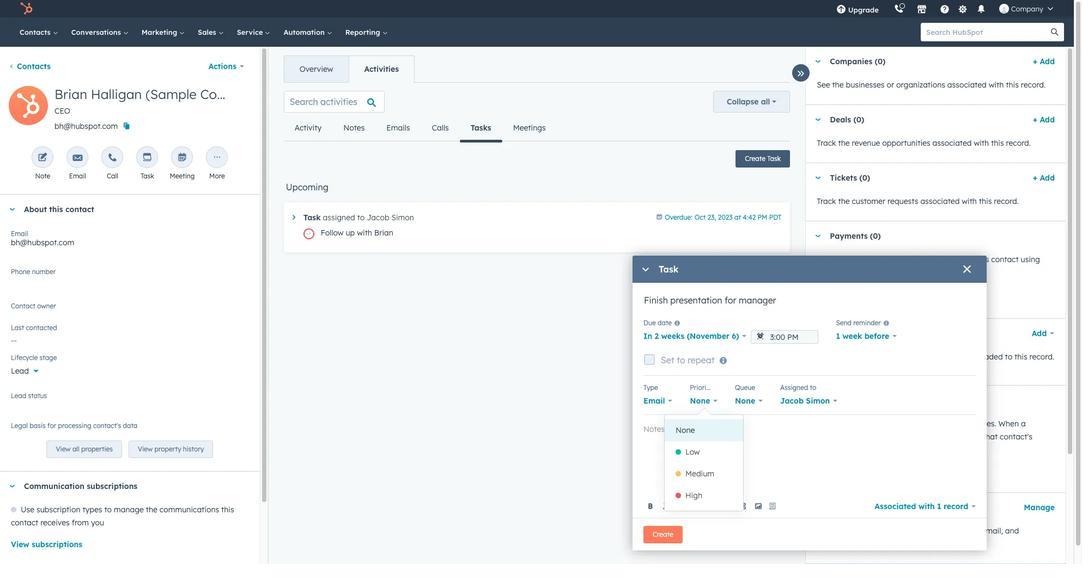 Task type: locate. For each thing, give the bounding box(es) containing it.
0 horizontal spatial create
[[653, 531, 673, 539]]

use left the subscription
[[21, 506, 34, 516]]

record.
[[1021, 80, 1046, 90], [1006, 138, 1031, 148], [994, 197, 1019, 206], [1030, 353, 1054, 362]]

0 vertical spatial subscriptions
[[87, 482, 137, 492]]

hubspot
[[817, 268, 849, 278], [886, 433, 917, 442]]

companies (0) button
[[806, 47, 1029, 76]]

1 horizontal spatial contact
[[830, 396, 860, 406]]

1 vertical spatial contact
[[830, 396, 860, 406]]

2 horizontal spatial email
[[643, 397, 665, 406]]

more down medium
[[703, 502, 722, 512]]

jacob simon
[[780, 397, 830, 406]]

contacts link
[[13, 17, 65, 47], [9, 62, 51, 71]]

contacts up edit popup button
[[17, 62, 51, 71]]

contact)
[[200, 86, 254, 102]]

2 see from the top
[[817, 353, 830, 362]]

contacts
[[20, 28, 53, 37], [17, 62, 51, 71]]

1 horizontal spatial and
[[1005, 527, 1019, 537]]

to up "follow up with brian"
[[357, 213, 365, 223]]

interactions.
[[817, 446, 861, 455]]

1 vertical spatial subscriptions
[[32, 541, 82, 550]]

0 vertical spatial create
[[745, 155, 765, 163]]

see the files attached to your activities or uploaded to this record.
[[817, 353, 1054, 362]]

lead left status
[[11, 392, 26, 400]]

menu item
[[886, 0, 888, 17]]

none inside dropdown button
[[690, 397, 710, 406]]

1 horizontal spatial contact's
[[1000, 433, 1032, 442]]

brian down task assigned to jacob simon
[[374, 228, 393, 238]]

(0) inside dropdown button
[[859, 173, 870, 183]]

1 vertical spatial see
[[817, 353, 830, 362]]

0 vertical spatial hubspot
[[817, 268, 849, 278]]

weeks
[[661, 332, 685, 342]]

navigation
[[284, 56, 415, 83], [284, 115, 557, 142]]

(0) for payments (0)
[[870, 232, 881, 241]]

overdue: oct 23, 2023 at 4:42 pm pdt
[[665, 214, 781, 222]]

(november
[[687, 332, 730, 342]]

search image
[[1051, 28, 1059, 36]]

see
[[817, 80, 830, 90], [817, 353, 830, 362]]

contact left using
[[991, 255, 1019, 265]]

the down companies at the right of the page
[[832, 80, 844, 90]]

add button
[[1025, 323, 1055, 345]]

2 vertical spatial all
[[72, 446, 79, 454]]

2 vertical spatial +
[[1033, 173, 1037, 183]]

week
[[842, 332, 862, 342]]

collapse all button
[[713, 91, 790, 113]]

+ add for track the customer requests associated with this record.
[[1033, 173, 1055, 183]]

0 horizontal spatial contact's
[[93, 422, 121, 430]]

the right manage
[[146, 506, 157, 516]]

caret image inside the deals (0) dropdown button
[[815, 119, 821, 121]]

for
[[47, 422, 56, 430], [932, 527, 942, 537]]

0 horizontal spatial jacob
[[367, 213, 389, 223]]

record inside popup button
[[944, 502, 968, 512]]

contact inside dropdown button
[[830, 396, 860, 406]]

0 horizontal spatial 1
[[836, 332, 840, 342]]

2 horizontal spatial view
[[138, 446, 153, 454]]

0 horizontal spatial more
[[209, 172, 225, 180]]

2 vertical spatial email
[[643, 397, 665, 406]]

use inside use lists to segment this record for reporting, email, and automation.
[[817, 527, 830, 537]]

contact inside the contact owner no owner
[[11, 302, 35, 311]]

due
[[643, 319, 656, 328]]

2 vertical spatial + add button
[[1033, 172, 1055, 185]]

contacts down hubspot link
[[20, 28, 53, 37]]

properties
[[81, 446, 113, 454]]

create task button
[[736, 150, 790, 168]]

more
[[209, 172, 225, 180], [703, 502, 722, 512]]

0 vertical spatial use
[[21, 506, 34, 516]]

the for files
[[832, 353, 844, 362]]

caret image down upcoming
[[292, 215, 295, 220]]

1 vertical spatial track
[[817, 197, 836, 206]]

email inside email bh@hubspot.com
[[11, 230, 28, 238]]

menu
[[829, 0, 1061, 17]]

Phone number text field
[[11, 266, 249, 288]]

1 vertical spatial lead
[[11, 392, 26, 400]]

1 horizontal spatial brian
[[374, 228, 393, 238]]

jacob inside popup button
[[780, 397, 804, 406]]

contact's down the 'a'
[[1000, 433, 1032, 442]]

the down tickets
[[838, 197, 850, 206]]

call
[[107, 172, 118, 180]]

1 horizontal spatial jacob
[[780, 397, 804, 406]]

Last contacted text field
[[11, 331, 249, 348]]

caret image down the assigned to
[[815, 400, 821, 402]]

1 horizontal spatial simon
[[806, 397, 830, 406]]

jacob up "follow up with brian"
[[367, 213, 389, 223]]

brian halligan (sample contact) ceo
[[54, 86, 254, 116]]

in
[[643, 332, 652, 342]]

0 vertical spatial jacob
[[367, 213, 389, 223]]

3 + add from the top
[[1033, 173, 1055, 183]]

payments (0) button
[[806, 222, 1050, 251]]

1 horizontal spatial record
[[944, 502, 968, 512]]

all left properties
[[72, 446, 79, 454]]

(sample
[[146, 86, 197, 102]]

contact inside dropdown button
[[65, 205, 94, 215]]

0 horizontal spatial record
[[907, 527, 930, 537]]

automation
[[284, 28, 327, 37]]

view for view property history
[[138, 446, 153, 454]]

to right the lists
[[849, 527, 856, 537]]

3 + add button from the top
[[1033, 172, 1055, 185]]

0 vertical spatial simon
[[391, 213, 414, 223]]

2 + from the top
[[1033, 115, 1037, 125]]

menu containing company
[[829, 0, 1061, 17]]

Title text field
[[643, 294, 976, 316]]

1 horizontal spatial more
[[703, 502, 722, 512]]

to right types
[[104, 506, 112, 516]]

1 vertical spatial simon
[[806, 397, 830, 406]]

contact's left the data
[[93, 422, 121, 430]]

subscriptions inside button
[[32, 541, 82, 550]]

0 horizontal spatial contact
[[11, 302, 35, 311]]

+
[[1033, 57, 1037, 66], [1033, 115, 1037, 125], [1033, 173, 1037, 183]]

track the customer requests associated with this record.
[[817, 197, 1019, 206]]

or right businesses
[[887, 80, 894, 90]]

1 vertical spatial hubspot
[[886, 433, 917, 442]]

call image
[[108, 153, 117, 163]]

caret image down finish presentation for manager text box
[[815, 333, 821, 335]]

caret image inside companies (0) dropdown button
[[815, 60, 821, 63]]

the left files at the bottom right of page
[[832, 353, 844, 362]]

1 vertical spatial navigation
[[284, 115, 557, 142]]

the left revenue
[[838, 138, 850, 148]]

add for track the customer requests associated with this record.
[[1040, 173, 1055, 183]]

with inside upcoming feed
[[357, 228, 372, 238]]

simon down the assigned to
[[806, 397, 830, 406]]

1 track from the top
[[817, 138, 836, 148]]

2 + add from the top
[[1033, 115, 1055, 125]]

associated down payments (0) "dropdown button"
[[918, 255, 957, 265]]

associated with 1 record button
[[875, 499, 976, 515]]

all down activities.
[[973, 433, 981, 442]]

collect
[[817, 255, 841, 265]]

1 vertical spatial brian
[[374, 228, 393, 238]]

view property history
[[138, 446, 204, 454]]

Search activities search field
[[284, 91, 385, 113]]

0 horizontal spatial all
[[72, 446, 79, 454]]

no owner button
[[11, 301, 249, 319]]

see for see the businesses or organizations associated with this record.
[[817, 80, 830, 90]]

the inside use subscription types to manage the communications this contact receives from you
[[146, 506, 157, 516]]

2 track from the top
[[817, 197, 836, 206]]

0 horizontal spatial view
[[11, 541, 29, 550]]

lifecycle
[[11, 354, 38, 362]]

0 vertical spatial lead
[[11, 367, 29, 376]]

caret image for about
[[9, 208, 15, 211]]

(0) up businesses
[[875, 57, 886, 66]]

last
[[11, 324, 24, 332]]

to right uploaded
[[1005, 353, 1012, 362]]

(0) right deals
[[853, 115, 864, 125]]

segment
[[858, 527, 889, 537]]

this inside about this contact dropdown button
[[49, 205, 63, 215]]

for inside use lists to segment this record for reporting, email, and automation.
[[932, 527, 942, 537]]

caret image
[[815, 177, 821, 180], [815, 235, 821, 238], [815, 333, 821, 335], [815, 400, 821, 402], [9, 486, 15, 489]]

gives
[[920, 433, 938, 442]]

for left 'reporting,'
[[932, 527, 942, 537]]

+ add button
[[1033, 55, 1055, 68], [1033, 113, 1055, 126], [1033, 172, 1055, 185]]

or right the activities
[[959, 353, 967, 362]]

3 + from the top
[[1033, 173, 1037, 183]]

opportunities
[[882, 138, 930, 148]]

marketplaces button
[[910, 0, 933, 17]]

meetings button
[[502, 115, 557, 141]]

activities
[[364, 64, 399, 74]]

organizations
[[896, 80, 945, 90]]

contact up attribute
[[830, 396, 860, 406]]

1 vertical spatial + add button
[[1033, 113, 1055, 126]]

+ for track the revenue opportunities associated with this record.
[[1033, 115, 1037, 125]]

1 horizontal spatial 1
[[937, 502, 941, 512]]

high
[[685, 491, 702, 501]]

1 vertical spatial all
[[973, 433, 981, 442]]

about this contact
[[24, 205, 94, 215]]

associated inside collect and track payments associated with this contact using hubspot payments.
[[918, 255, 957, 265]]

and right the 'email,'
[[1005, 527, 1019, 537]]

calls button
[[421, 115, 460, 141]]

all for collapse all
[[761, 97, 770, 107]]

1 vertical spatial for
[[932, 527, 942, 537]]

2 lead from the top
[[11, 392, 26, 400]]

caret image left tickets
[[815, 177, 821, 180]]

bh@hubspot.com
[[54, 121, 118, 131], [11, 238, 74, 248]]

0 horizontal spatial email
[[11, 230, 28, 238]]

0 vertical spatial brian
[[54, 86, 87, 102]]

none down "queue"
[[735, 397, 755, 406]]

contact down attribute
[[817, 433, 844, 442]]

all
[[761, 97, 770, 107], [973, 433, 981, 442], [72, 446, 79, 454]]

(0) up track
[[870, 232, 881, 241]]

for right basis
[[47, 422, 56, 430]]

activities
[[925, 353, 957, 362]]

1 horizontal spatial hubspot
[[886, 433, 917, 442]]

0 horizontal spatial subscriptions
[[32, 541, 82, 550]]

0 vertical spatial more
[[209, 172, 225, 180]]

1 vertical spatial and
[[1005, 527, 1019, 537]]

track down tickets
[[817, 197, 836, 206]]

1 vertical spatial use
[[817, 527, 830, 537]]

edit button
[[9, 86, 48, 129]]

caret image left "communication" at the bottom
[[9, 486, 15, 489]]

close dialog image
[[963, 266, 971, 275]]

list box containing none
[[665, 416, 743, 512]]

simon up "follow up with brian"
[[391, 213, 414, 223]]

assigned to
[[780, 384, 816, 392]]

1 vertical spatial jacob
[[780, 397, 804, 406]]

record up 'reporting,'
[[944, 502, 968, 512]]

0 vertical spatial + add button
[[1033, 55, 1055, 68]]

attached
[[862, 353, 895, 362]]

contact up last
[[11, 302, 35, 311]]

that
[[983, 433, 998, 442]]

1 vertical spatial + add
[[1033, 115, 1055, 125]]

record
[[944, 502, 968, 512], [907, 527, 930, 537]]

caret image up the collect
[[815, 235, 821, 238]]

+ for track the customer requests associated with this record.
[[1033, 173, 1037, 183]]

all right collapse
[[761, 97, 770, 107]]

email down 'type'
[[643, 397, 665, 406]]

attachments button
[[806, 319, 1020, 349]]

automation.
[[817, 540, 861, 550]]

see left files at the bottom right of page
[[817, 353, 830, 362]]

more button
[[701, 499, 732, 515]]

(0) right tickets
[[859, 173, 870, 183]]

0 horizontal spatial simon
[[391, 213, 414, 223]]

contacts link up edit popup button
[[9, 62, 51, 71]]

0 vertical spatial see
[[817, 80, 830, 90]]

contact left 'receives' on the left bottom
[[11, 519, 38, 529]]

0 horizontal spatial brian
[[54, 86, 87, 102]]

simon
[[391, 213, 414, 223], [806, 397, 830, 406]]

subscriptions up manage
[[87, 482, 137, 492]]

0 horizontal spatial and
[[843, 255, 857, 265]]

record down list memberships dropdown button
[[907, 527, 930, 537]]

see the businesses or organizations associated with this record.
[[817, 80, 1046, 90]]

view inside button
[[11, 541, 29, 550]]

is
[[846, 433, 852, 442]]

Search HubSpot search field
[[921, 23, 1054, 41]]

use for subscription
[[21, 506, 34, 516]]

email down email icon
[[69, 172, 86, 180]]

1 horizontal spatial create
[[745, 155, 765, 163]]

0 vertical spatial and
[[843, 255, 857, 265]]

1 vertical spatial create
[[653, 531, 673, 539]]

company
[[1011, 4, 1043, 13]]

subscriptions for view subscriptions
[[32, 541, 82, 550]]

create for create task
[[745, 155, 765, 163]]

+ add for track the revenue opportunities associated with this record.
[[1033, 115, 1055, 125]]

assigned
[[780, 384, 808, 392]]

use left the lists
[[817, 527, 830, 537]]

1 vertical spatial contact's
[[1000, 433, 1032, 442]]

track down deals
[[817, 138, 836, 148]]

subscriptions inside dropdown button
[[87, 482, 137, 492]]

+ add button for track the customer requests associated with this record.
[[1033, 172, 1055, 185]]

(0) for deals (0)
[[853, 115, 864, 125]]

1 see from the top
[[817, 80, 830, 90]]

caret image
[[815, 60, 821, 63], [815, 119, 821, 121], [9, 208, 15, 211], [292, 215, 295, 220]]

more inside popup button
[[703, 502, 722, 512]]

1 horizontal spatial use
[[817, 527, 830, 537]]

create inside button
[[745, 155, 765, 163]]

see down companies at the right of the page
[[817, 80, 830, 90]]

jacob inside upcoming feed
[[367, 213, 389, 223]]

caret image for tickets (0)
[[815, 177, 821, 180]]

set
[[661, 355, 674, 366]]

all inside popup button
[[761, 97, 770, 107]]

communication subscriptions button
[[0, 473, 244, 502]]

caret image inside "tickets (0)" dropdown button
[[815, 177, 821, 180]]

0 vertical spatial track
[[817, 138, 836, 148]]

1 horizontal spatial for
[[932, 527, 942, 537]]

bh@hubspot.com up the number
[[11, 238, 74, 248]]

hubspot inside "attribute contacts created to marketing activities. when a contact is created, hubspot gives credit to all that contact's interactions."
[[886, 433, 917, 442]]

0 vertical spatial contact
[[11, 302, 35, 311]]

subscriptions down 'receives' on the left bottom
[[32, 541, 82, 550]]

hubspot down the collect
[[817, 268, 849, 278]]

associated down "tickets (0)" dropdown button
[[920, 197, 960, 206]]

create inside button
[[653, 531, 673, 539]]

this inside use subscription types to manage the communications this contact receives from you
[[221, 506, 234, 516]]

caret image inside contact create attribution dropdown button
[[815, 400, 821, 402]]

contact for contact owner no owner
[[11, 302, 35, 311]]

2 + add button from the top
[[1033, 113, 1055, 126]]

bh@hubspot.com down ceo on the left of page
[[54, 121, 118, 131]]

(0) inside "dropdown button"
[[870, 232, 881, 241]]

credit
[[940, 433, 961, 442]]

1 vertical spatial more
[[703, 502, 722, 512]]

to up jacob simon popup button
[[810, 384, 816, 392]]

at
[[734, 214, 741, 222]]

note image
[[38, 153, 48, 163]]

1 vertical spatial email
[[11, 230, 28, 238]]

caret image left about
[[9, 208, 15, 211]]

upcoming feed
[[275, 82, 799, 266]]

1 + add button from the top
[[1033, 55, 1055, 68]]

1 vertical spatial or
[[959, 353, 967, 362]]

1 vertical spatial record
[[907, 527, 930, 537]]

1 + add from the top
[[1033, 57, 1055, 66]]

see for see the files attached to your activities or uploaded to this record.
[[817, 353, 830, 362]]

0 vertical spatial or
[[887, 80, 894, 90]]

payments.
[[851, 268, 888, 278]]

caret image inside payments (0) "dropdown button"
[[815, 235, 821, 238]]

deals (0)
[[830, 115, 864, 125]]

add inside popup button
[[1032, 329, 1047, 339]]

contact right about
[[65, 205, 94, 215]]

owner up last contacted
[[24, 307, 46, 317]]

+ add for see the businesses or organizations associated with this record.
[[1033, 57, 1055, 66]]

lead status
[[11, 392, 47, 400]]

jacob down assigned
[[780, 397, 804, 406]]

help image
[[940, 5, 950, 15]]

use inside use subscription types to manage the communications this contact receives from you
[[21, 506, 34, 516]]

1 horizontal spatial subscriptions
[[87, 482, 137, 492]]

0 vertical spatial navigation
[[284, 56, 415, 83]]

caret image inside about this contact dropdown button
[[9, 208, 15, 211]]

caret image for attachments
[[815, 333, 821, 335]]

none inside popup button
[[735, 397, 755, 406]]

companies
[[830, 57, 872, 66]]

hubspot image
[[20, 2, 33, 15]]

track
[[817, 138, 836, 148], [817, 197, 836, 206]]

contacted
[[26, 324, 57, 332]]

the for businesses
[[832, 80, 844, 90]]

none down priority
[[690, 397, 710, 406]]

1 lead from the top
[[11, 367, 29, 376]]

contact create attribution
[[830, 396, 930, 406]]

2 vertical spatial + add
[[1033, 173, 1055, 183]]

create button
[[643, 527, 682, 544]]

caret image for payments (0)
[[815, 235, 821, 238]]

lead down lifecycle at the left bottom of the page
[[11, 367, 29, 376]]

jacob simon image
[[999, 4, 1009, 14]]

caret image inside communication subscriptions dropdown button
[[9, 486, 15, 489]]

simon inside popup button
[[806, 397, 830, 406]]

0 horizontal spatial use
[[21, 506, 34, 516]]

marketing
[[142, 28, 179, 37]]

list box
[[665, 416, 743, 512]]

to inside upcoming feed
[[357, 213, 365, 223]]

1 horizontal spatial all
[[761, 97, 770, 107]]

view for view subscriptions
[[11, 541, 29, 550]]

associated down the deals (0) dropdown button
[[933, 138, 972, 148]]

0 vertical spatial all
[[761, 97, 770, 107]]

navigation containing activity
[[284, 115, 557, 142]]

1 horizontal spatial view
[[56, 446, 71, 454]]

and left track
[[843, 255, 857, 265]]

activities button
[[348, 56, 414, 82]]

view all properties
[[56, 446, 113, 454]]

deals (0) button
[[806, 105, 1029, 135]]

1 vertical spatial +
[[1033, 115, 1037, 125]]

a
[[1021, 420, 1026, 429]]

hubspot down the 'created'
[[886, 433, 917, 442]]

1 left week
[[836, 332, 840, 342]]

2 horizontal spatial all
[[973, 433, 981, 442]]

contact inside collect and track payments associated with this contact using hubspot payments.
[[991, 255, 1019, 265]]

0 vertical spatial for
[[47, 422, 56, 430]]

0 vertical spatial +
[[1033, 57, 1037, 66]]

add
[[1040, 57, 1055, 66], [1040, 115, 1055, 125], [1040, 173, 1055, 183], [1032, 329, 1047, 339]]

caret image left companies at the right of the page
[[815, 60, 821, 63]]

1 up use lists to segment this record for reporting, email, and automation.
[[937, 502, 941, 512]]

1 navigation from the top
[[284, 56, 415, 83]]

1 horizontal spatial email
[[69, 172, 86, 180]]

more down more image
[[209, 172, 225, 180]]

in 2 weeks (november 6)
[[643, 332, 739, 342]]

caret image left deals
[[815, 119, 821, 121]]

this inside use lists to segment this record for reporting, email, and automation.
[[892, 527, 904, 537]]

2 navigation from the top
[[284, 115, 557, 142]]

lead inside popup button
[[11, 367, 29, 376]]

low
[[685, 448, 700, 458]]

0 horizontal spatial hubspot
[[817, 268, 849, 278]]

brian up ceo on the left of page
[[54, 86, 87, 102]]

0 vertical spatial + add
[[1033, 57, 1055, 66]]

1 + from the top
[[1033, 57, 1037, 66]]

caret image inside the attachments dropdown button
[[815, 333, 821, 335]]

contacts link down hubspot link
[[13, 17, 65, 47]]

email down about
[[11, 230, 28, 238]]

follow up with brian
[[321, 228, 393, 238]]

0 vertical spatial record
[[944, 502, 968, 512]]



Task type: vqa. For each thing, say whether or not it's contained in the screenshot.


Task type: describe. For each thing, give the bounding box(es) containing it.
search button
[[1046, 23, 1064, 41]]

list memberships
[[830, 503, 897, 513]]

track for track the revenue opportunities associated with this record.
[[817, 138, 836, 148]]

to right credit
[[963, 433, 970, 442]]

add for see the businesses or organizations associated with this record.
[[1040, 57, 1055, 66]]

6)
[[732, 332, 739, 342]]

service
[[237, 28, 265, 37]]

navigation containing overview
[[284, 56, 415, 83]]

marketing link
[[135, 17, 191, 47]]

due date
[[643, 319, 672, 328]]

created
[[884, 420, 912, 429]]

legal
[[11, 422, 28, 430]]

caret image for communication subscriptions
[[9, 486, 15, 489]]

23,
[[707, 214, 716, 222]]

sales link
[[191, 17, 230, 47]]

and inside collect and track payments associated with this contact using hubspot payments.
[[843, 255, 857, 265]]

halligan
[[91, 86, 142, 102]]

to inside use subscription types to manage the communications this contact receives from you
[[104, 506, 112, 516]]

communication subscriptions
[[24, 482, 137, 492]]

caret image for deals
[[815, 119, 821, 121]]

send
[[836, 319, 851, 328]]

to up gives
[[914, 420, 921, 429]]

1 horizontal spatial or
[[959, 353, 967, 362]]

+ add button for see the businesses or organizations associated with this record.
[[1033, 55, 1055, 68]]

track for track the customer requests associated with this record.
[[817, 197, 836, 206]]

view for view all properties
[[56, 446, 71, 454]]

list memberships button
[[806, 494, 1020, 523]]

overview button
[[284, 56, 348, 82]]

attachments
[[830, 329, 878, 339]]

history
[[183, 446, 204, 454]]

lead for lead status
[[11, 392, 26, 400]]

repeat
[[688, 355, 715, 366]]

more image
[[212, 153, 222, 163]]

calling icon image
[[894, 4, 904, 14]]

this inside collect and track payments associated with this contact using hubspot payments.
[[976, 255, 989, 265]]

company button
[[993, 0, 1060, 17]]

activities.
[[962, 420, 996, 429]]

the for revenue
[[838, 138, 850, 148]]

settings image
[[958, 5, 968, 14]]

1 vertical spatial bh@hubspot.com
[[11, 238, 74, 248]]

pdt
[[769, 214, 781, 222]]

use lists to segment this record for reporting, email, and automation.
[[817, 527, 1019, 550]]

to inside use lists to segment this record for reporting, email, and automation.
[[849, 527, 856, 537]]

reporting link
[[339, 17, 394, 47]]

attribution
[[889, 396, 930, 406]]

track
[[859, 255, 878, 265]]

activity
[[295, 123, 322, 133]]

actions button
[[201, 56, 251, 77]]

0 vertical spatial contacts link
[[13, 17, 65, 47]]

all for view all properties
[[72, 446, 79, 454]]

contact inside use subscription types to manage the communications this contact receives from you
[[11, 519, 38, 529]]

contacts
[[851, 420, 882, 429]]

use for lists
[[817, 527, 830, 537]]

contact's inside "attribute contacts created to marketing activities. when a contact is created, hubspot gives credit to all that contact's interactions."
[[1000, 433, 1032, 442]]

before
[[865, 332, 889, 342]]

0 vertical spatial contacts
[[20, 28, 53, 37]]

0 vertical spatial email
[[69, 172, 86, 180]]

caret image inside upcoming feed
[[292, 215, 295, 220]]

subscriptions for communication subscriptions
[[87, 482, 137, 492]]

navigation inside upcoming feed
[[284, 115, 557, 142]]

0 vertical spatial bh@hubspot.com
[[54, 121, 118, 131]]

1 vertical spatial contacts
[[17, 62, 51, 71]]

and inside use lists to segment this record for reporting, email, and automation.
[[1005, 527, 1019, 537]]

tickets (0) button
[[806, 163, 1029, 193]]

assigned
[[323, 213, 355, 223]]

phone number
[[11, 268, 56, 276]]

+ for see the businesses or organizations associated with this record.
[[1033, 57, 1037, 66]]

none for priority
[[690, 397, 710, 406]]

(0) for tickets (0)
[[859, 173, 870, 183]]

owner up contacted
[[37, 302, 56, 311]]

notifications image
[[976, 5, 986, 15]]

no
[[11, 307, 22, 317]]

with inside collect and track payments associated with this contact using hubspot payments.
[[959, 255, 974, 265]]

status
[[28, 392, 47, 400]]

view all properties link
[[47, 441, 122, 459]]

service link
[[230, 17, 277, 47]]

0 vertical spatial 1
[[836, 332, 840, 342]]

the for customer
[[838, 197, 850, 206]]

legal basis for processing contact's data
[[11, 422, 137, 430]]

HH:MM text field
[[751, 331, 819, 344]]

businesses
[[846, 80, 885, 90]]

+ add button for track the revenue opportunities associated with this record.
[[1033, 113, 1055, 126]]

with inside popup button
[[918, 502, 935, 512]]

brian inside upcoming feed
[[374, 228, 393, 238]]

communication
[[24, 482, 84, 492]]

upgrade image
[[836, 5, 846, 15]]

manage
[[114, 506, 144, 516]]

1 vertical spatial 1
[[937, 502, 941, 512]]

caret image for companies
[[815, 60, 821, 63]]

about
[[24, 205, 47, 215]]

notes button
[[332, 115, 376, 141]]

(0) for companies (0)
[[875, 57, 886, 66]]

all inside "attribute contacts created to marketing activities. when a contact is created, hubspot gives credit to all that contact's interactions."
[[973, 433, 981, 442]]

contact for contact create attribution
[[830, 396, 860, 406]]

track the revenue opportunities associated with this record.
[[817, 138, 1031, 148]]

upcoming
[[286, 182, 328, 193]]

attribute contacts created to marketing activities. when a contact is created, hubspot gives credit to all that contact's interactions.
[[817, 420, 1032, 455]]

brian inside brian halligan (sample contact) ceo
[[54, 86, 87, 102]]

companies (0)
[[830, 57, 886, 66]]

email image
[[73, 153, 82, 163]]

meeting image
[[177, 153, 187, 163]]

lead for lead
[[11, 367, 29, 376]]

payments
[[830, 232, 868, 241]]

memberships
[[846, 503, 897, 513]]

1 week before button
[[836, 329, 897, 344]]

add for track the revenue opportunities associated with this record.
[[1040, 115, 1055, 125]]

date
[[658, 319, 672, 328]]

basis
[[30, 422, 46, 430]]

data
[[123, 422, 137, 430]]

from
[[72, 519, 89, 529]]

receives
[[40, 519, 70, 529]]

associated with 1 record
[[875, 502, 968, 512]]

reminder
[[853, 319, 881, 328]]

subscription
[[36, 506, 80, 516]]

associated right organizations on the top right
[[947, 80, 987, 90]]

task image
[[142, 153, 152, 163]]

tasks
[[471, 123, 491, 133]]

marketplaces image
[[917, 5, 927, 15]]

record inside use lists to segment this record for reporting, email, and automation.
[[907, 527, 930, 537]]

0 horizontal spatial for
[[47, 422, 56, 430]]

contact inside "attribute contacts created to marketing activities. when a contact is created, hubspot gives credit to all that contact's interactions."
[[817, 433, 844, 442]]

you
[[91, 519, 104, 529]]

ceo
[[54, 106, 70, 116]]

simon inside upcoming feed
[[391, 213, 414, 223]]

lists
[[833, 527, 847, 537]]

task inside button
[[767, 155, 781, 163]]

collapse all
[[727, 97, 770, 107]]

email button
[[643, 394, 673, 409]]

0 vertical spatial contact's
[[93, 422, 121, 430]]

emails
[[386, 123, 410, 133]]

contact owner no owner
[[11, 302, 56, 317]]

contact create attribution button
[[806, 386, 1055, 416]]

set to repeat
[[661, 355, 715, 366]]

use subscription types to manage the communications this contact receives from you
[[11, 506, 234, 529]]

none for queue
[[735, 397, 755, 406]]

create for create
[[653, 531, 673, 539]]

email inside popup button
[[643, 397, 665, 406]]

number
[[32, 268, 56, 276]]

collapse
[[727, 97, 759, 107]]

minimize dialog image
[[641, 266, 650, 275]]

conversations link
[[65, 17, 135, 47]]

meetings
[[513, 123, 546, 133]]

deals
[[830, 115, 851, 125]]

associated for payments
[[918, 255, 957, 265]]

hubspot inside collect and track payments associated with this contact using hubspot payments.
[[817, 268, 849, 278]]

when
[[998, 420, 1019, 429]]

0 horizontal spatial or
[[887, 80, 894, 90]]

to right set
[[677, 355, 685, 366]]

send reminder
[[836, 319, 881, 328]]

upgrade
[[848, 5, 879, 14]]

none up "low"
[[676, 426, 695, 436]]

to left your
[[897, 353, 904, 362]]

associated for requests
[[920, 197, 960, 206]]

caret image for contact create attribution
[[815, 400, 821, 402]]

phone
[[11, 268, 30, 276]]

tickets
[[830, 173, 857, 183]]

associated for opportunities
[[933, 138, 972, 148]]

associated
[[875, 502, 916, 512]]

lifecycle stage
[[11, 354, 57, 362]]

1 vertical spatial contacts link
[[9, 62, 51, 71]]



